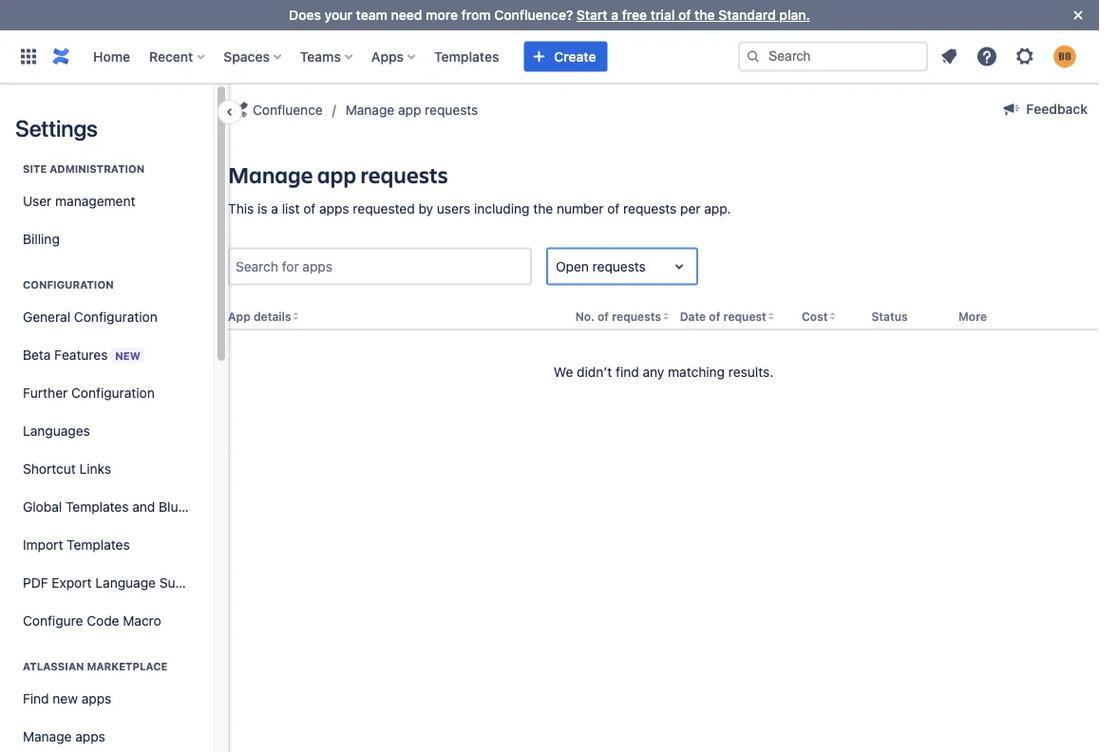 Task type: vqa. For each thing, say whether or not it's contained in the screenshot.
Find New Apps LINK
yes



Task type: locate. For each thing, give the bounding box(es) containing it.
templates
[[434, 48, 499, 64], [66, 499, 129, 515], [67, 537, 130, 553]]

including
[[474, 201, 530, 217]]

global element
[[11, 30, 738, 83]]

manage down find
[[23, 729, 72, 745]]

apps down 'find new apps' link
[[75, 729, 105, 745]]

home
[[93, 48, 130, 64]]

pdf
[[23, 575, 48, 591]]

configuration for further
[[71, 385, 155, 401]]

number
[[557, 201, 604, 217]]

0 vertical spatial the
[[695, 7, 715, 23]]

manage apps
[[23, 729, 105, 745]]

the right trial
[[695, 7, 715, 23]]

users
[[437, 201, 471, 217]]

user
[[23, 193, 52, 209]]

date of request button
[[680, 310, 767, 323]]

management
[[55, 193, 135, 209]]

spaces
[[224, 48, 270, 64]]

app details button
[[228, 310, 291, 323]]

0 horizontal spatial the
[[533, 201, 553, 217]]

manage up the is
[[228, 160, 313, 190]]

requests up requested
[[361, 160, 448, 190]]

user management
[[23, 193, 135, 209]]

standard
[[719, 7, 776, 23]]

manage apps link
[[15, 718, 199, 753]]

1 vertical spatial a
[[271, 201, 278, 217]]

1 horizontal spatial app
[[398, 102, 421, 118]]

requests right no.
[[612, 310, 661, 323]]

manage for manage apps link
[[23, 729, 72, 745]]

team
[[356, 7, 388, 23]]

support
[[159, 575, 209, 591]]

0 vertical spatial apps
[[319, 201, 349, 217]]

new
[[53, 691, 78, 707]]

beta
[[23, 347, 51, 362]]

apps
[[371, 48, 404, 64]]

of
[[678, 7, 691, 23], [303, 201, 316, 217], [607, 201, 620, 217], [598, 310, 609, 323], [709, 310, 721, 323]]

need
[[391, 7, 422, 23]]

pdf export language support link
[[15, 564, 209, 602]]

configuration
[[23, 279, 114, 291], [74, 309, 157, 325], [71, 385, 155, 401]]

any
[[643, 364, 664, 380]]

configuration group
[[15, 258, 221, 646]]

banner
[[0, 30, 1099, 84]]

0 horizontal spatial app
[[317, 160, 356, 190]]

apps right list
[[319, 201, 349, 217]]

general configuration link
[[15, 298, 199, 336]]

shortcut
[[23, 461, 76, 477]]

by
[[419, 201, 433, 217]]

date
[[680, 310, 706, 323]]

a left free
[[611, 7, 619, 23]]

teams
[[300, 48, 341, 64]]

global templates and blueprints link
[[15, 488, 221, 526]]

manage
[[346, 102, 395, 118], [228, 160, 313, 190], [23, 729, 72, 745]]

find
[[616, 364, 639, 380]]

find
[[23, 691, 49, 707]]

of right trial
[[678, 7, 691, 23]]

templates link
[[429, 41, 505, 72]]

2 vertical spatial apps
[[75, 729, 105, 745]]

manage inside atlassian marketplace group
[[23, 729, 72, 745]]

configuration inside general configuration link
[[74, 309, 157, 325]]

the left number
[[533, 201, 553, 217]]

results.
[[729, 364, 774, 380]]

request
[[724, 310, 767, 323]]

and
[[132, 499, 155, 515]]

a
[[611, 7, 619, 23], [271, 201, 278, 217]]

trial
[[651, 7, 675, 23]]

a right the is
[[271, 201, 278, 217]]

pdf export language support
[[23, 575, 209, 591]]

this is a list of apps requested by users including the number of requests per app.
[[228, 201, 731, 217]]

1 horizontal spatial manage
[[228, 160, 313, 190]]

configuration up languages link
[[71, 385, 155, 401]]

find new apps
[[23, 691, 111, 707]]

1 vertical spatial configuration
[[74, 309, 157, 325]]

marketplace
[[87, 661, 168, 673]]

templates up pdf export language support link
[[67, 537, 130, 553]]

manage app requests up requested
[[228, 160, 448, 190]]

configure code macro link
[[15, 602, 199, 640]]

1 horizontal spatial a
[[611, 7, 619, 23]]

export
[[52, 575, 92, 591]]

0 vertical spatial manage
[[346, 102, 395, 118]]

0 vertical spatial app
[[398, 102, 421, 118]]

further
[[23, 385, 68, 401]]

configuration up "new"
[[74, 309, 157, 325]]

configuration up general
[[23, 279, 114, 291]]

beta features new
[[23, 347, 140, 362]]

0 vertical spatial manage app requests
[[346, 102, 478, 118]]

notification icon image
[[938, 45, 961, 68]]

start a free trial of the standard plan. link
[[577, 7, 810, 23]]

templates for global templates and blueprints
[[66, 499, 129, 515]]

manage down global element
[[346, 102, 395, 118]]

no. of requests
[[575, 310, 661, 323]]

app
[[398, 102, 421, 118], [317, 160, 356, 190]]

configure code macro
[[23, 613, 161, 629]]

your profile and preferences image
[[1054, 45, 1077, 68]]

macro
[[123, 613, 161, 629]]

templates down the from on the top
[[434, 48, 499, 64]]

global templates and blueprints
[[23, 499, 221, 515]]

context icon image
[[228, 99, 251, 122], [228, 99, 251, 122]]

templates inside global templates and blueprints link
[[66, 499, 129, 515]]

banner containing home
[[0, 30, 1099, 84]]

manage app requests down apps popup button
[[346, 102, 478, 118]]

didn't
[[577, 364, 612, 380]]

confluence?
[[494, 7, 573, 23]]

list
[[282, 201, 300, 217]]

1 vertical spatial templates
[[66, 499, 129, 515]]

apps right new
[[81, 691, 111, 707]]

apps button
[[366, 41, 423, 72]]

more
[[426, 7, 458, 23]]

of right list
[[303, 201, 316, 217]]

0 vertical spatial a
[[611, 7, 619, 23]]

templates inside import templates link
[[67, 537, 130, 553]]

the
[[695, 7, 715, 23], [533, 201, 553, 217]]

2 horizontal spatial manage
[[346, 102, 395, 118]]

1 vertical spatial apps
[[81, 691, 111, 707]]

0 horizontal spatial manage
[[23, 729, 72, 745]]

2 vertical spatial manage
[[23, 729, 72, 745]]

templates down links
[[66, 499, 129, 515]]

configuration for general
[[74, 309, 157, 325]]

requests down templates link
[[425, 102, 478, 118]]

0 vertical spatial templates
[[434, 48, 499, 64]]

1 vertical spatial app
[[317, 160, 356, 190]]

confluence image
[[49, 45, 72, 68], [49, 45, 72, 68]]

app.
[[704, 201, 731, 217]]

user management link
[[15, 182, 199, 220]]

Search field
[[738, 41, 928, 72]]

1 horizontal spatial the
[[695, 7, 715, 23]]

app down apps popup button
[[398, 102, 421, 118]]

site
[[23, 163, 47, 175]]

configuration inside further configuration link
[[71, 385, 155, 401]]

0 horizontal spatial a
[[271, 201, 278, 217]]

app up requested
[[317, 160, 356, 190]]

confluence link
[[228, 99, 323, 122]]

manage app requests
[[346, 102, 478, 118], [228, 160, 448, 190]]

2 vertical spatial configuration
[[71, 385, 155, 401]]

we
[[554, 364, 573, 380]]

2 vertical spatial templates
[[67, 537, 130, 553]]



Task type: describe. For each thing, give the bounding box(es) containing it.
0 vertical spatial configuration
[[23, 279, 114, 291]]

this
[[228, 201, 254, 217]]

feedback
[[1027, 101, 1088, 117]]

new
[[115, 350, 140, 362]]

further configuration
[[23, 385, 155, 401]]

of right number
[[607, 201, 620, 217]]

atlassian
[[23, 661, 84, 673]]

import templates link
[[15, 526, 199, 564]]

manage for manage app requests link
[[346, 102, 395, 118]]

languages link
[[15, 412, 199, 450]]

free
[[622, 7, 647, 23]]

open image
[[668, 255, 691, 278]]

no. of requests button
[[575, 310, 661, 323]]

date of request
[[680, 310, 767, 323]]

billing
[[23, 231, 60, 247]]

links
[[79, 461, 111, 477]]

language
[[95, 575, 156, 591]]

details
[[254, 310, 291, 323]]

start
[[577, 7, 608, 23]]

import
[[23, 537, 63, 553]]

search image
[[746, 49, 761, 64]]

administration
[[50, 163, 145, 175]]

import templates
[[23, 537, 130, 553]]

templates inside templates link
[[434, 48, 499, 64]]

feedback button
[[989, 94, 1099, 124]]

home link
[[87, 41, 136, 72]]

atlassian marketplace group
[[15, 640, 199, 753]]

does your team need more from confluence? start a free trial of the standard plan.
[[289, 7, 810, 23]]

per
[[680, 201, 701, 217]]

settings icon image
[[1014, 45, 1037, 68]]

close image
[[1067, 4, 1090, 27]]

requested
[[353, 201, 415, 217]]

create button
[[524, 41, 608, 72]]

global
[[23, 499, 62, 515]]

general configuration
[[23, 309, 157, 325]]

is
[[258, 201, 268, 217]]

manage app requests link
[[346, 99, 478, 122]]

open requests
[[556, 258, 646, 274]]

general
[[23, 309, 70, 325]]

create
[[554, 48, 596, 64]]

teams button
[[294, 41, 360, 72]]

shortcut links
[[23, 461, 111, 477]]

settings
[[15, 115, 98, 142]]

site administration group
[[15, 143, 199, 264]]

requests left per
[[623, 201, 677, 217]]

1 vertical spatial manage
[[228, 160, 313, 190]]

from
[[461, 7, 491, 23]]

cost button
[[802, 310, 828, 323]]

app details
[[228, 310, 291, 323]]

atlassian marketplace
[[23, 661, 168, 673]]

plan.
[[780, 7, 810, 23]]

further configuration link
[[15, 374, 199, 412]]

templates for import templates
[[67, 537, 130, 553]]

languages
[[23, 423, 90, 439]]

appswitcher icon image
[[17, 45, 40, 68]]

Search for requested apps field
[[230, 249, 530, 284]]

recent button
[[144, 41, 212, 72]]

requests right open on the right of page
[[593, 258, 646, 274]]

1 vertical spatial the
[[533, 201, 553, 217]]

find new apps link
[[15, 680, 199, 718]]

billing link
[[15, 220, 199, 258]]

your
[[325, 7, 353, 23]]

recent
[[149, 48, 193, 64]]

shortcut links link
[[15, 450, 199, 488]]

of right date
[[709, 310, 721, 323]]

help icon image
[[976, 45, 999, 68]]

blueprints
[[159, 499, 221, 515]]

open
[[556, 258, 589, 274]]

we didn't find any matching results.
[[554, 364, 774, 380]]

no.
[[575, 310, 595, 323]]

configure
[[23, 613, 83, 629]]

site administration
[[23, 163, 145, 175]]

of right no.
[[598, 310, 609, 323]]

matching
[[668, 364, 725, 380]]

code
[[87, 613, 119, 629]]

cost
[[802, 310, 828, 323]]

spaces button
[[218, 41, 289, 72]]

1 vertical spatial manage app requests
[[228, 160, 448, 190]]

app
[[228, 310, 251, 323]]



